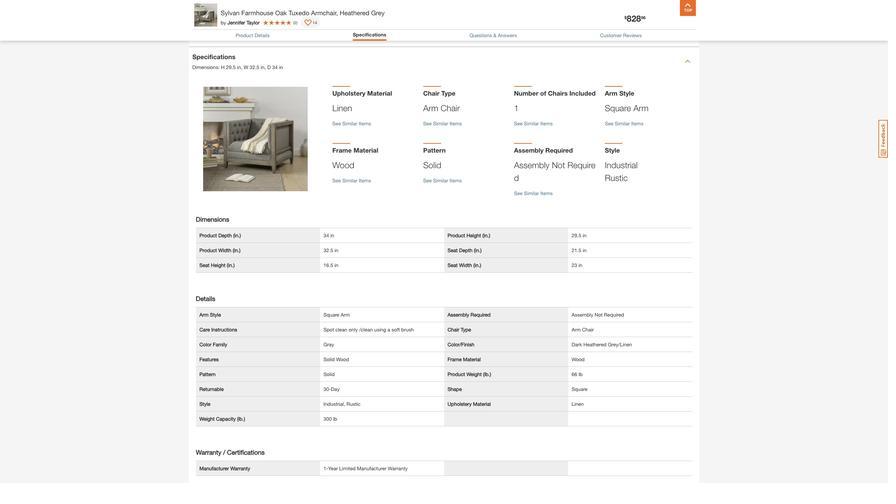 Task type: describe. For each thing, give the bounding box(es) containing it.
2 horizontal spatial warranty
[[388, 466, 408, 472]]

0 vertical spatial details
[[255, 32, 270, 38]]

in for 32.5 in
[[335, 248, 338, 254]]

industrial rustic
[[605, 160, 638, 183]]

height for seat
[[211, 262, 225, 269]]

66
[[572, 372, 577, 378]]

brush
[[401, 327, 414, 333]]

30-
[[324, 387, 331, 393]]

(lb.) for weight capacity (lb.)
[[237, 416, 245, 422]]

2 horizontal spatial required
[[604, 312, 624, 318]]

23
[[572, 262, 577, 269]]

0 vertical spatial square arm
[[605, 103, 649, 113]]

solid wood
[[324, 357, 349, 363]]

industrial, rustic
[[324, 401, 361, 408]]

limited
[[339, 466, 356, 472]]

in for 34 in
[[330, 233, 334, 239]]

2 , from the left
[[265, 64, 266, 70]]

width for product
[[218, 248, 231, 254]]

(in.) for seat depth (in.)
[[474, 248, 482, 254]]

diy button
[[611, 9, 634, 26]]

items for wood
[[359, 178, 371, 184]]

see for 1
[[514, 121, 523, 127]]

see similar items for assembly not require d
[[514, 191, 553, 197]]

828
[[627, 13, 641, 23]]

industrial
[[605, 160, 638, 170]]

certifications
[[227, 449, 265, 457]]

number of chairs included
[[514, 89, 596, 97]]

similar for square arm
[[615, 121, 630, 127]]

see for wood
[[332, 178, 341, 184]]

items for assembly not require d
[[541, 191, 553, 197]]

depth for seat
[[459, 248, 473, 254]]

in for 23 in
[[579, 262, 583, 269]]

for
[[270, 5, 276, 11]]

assembly inside assembly not require d
[[514, 160, 550, 170]]

0 vertical spatial chair type
[[423, 89, 456, 97]]

seat for seat depth (in.)
[[448, 248, 458, 254]]

rustic for industrial rustic
[[605, 173, 628, 183]]

dark heathered grey/linen
[[572, 342, 632, 348]]

only
[[349, 327, 358, 333]]

1 horizontal spatial required
[[545, 147, 573, 154]]

specifications for specifications dimensions: h 29.5 in , w 32.5 in , d 34 in
[[192, 53, 235, 61]]

)
[[296, 20, 298, 25]]

similar for wood
[[342, 178, 357, 184]]

see similar items for wood
[[332, 178, 371, 184]]

2 vertical spatial square
[[572, 387, 588, 393]]

manufacturer warranty
[[199, 466, 250, 472]]

1-
[[324, 466, 328, 472]]

23 in
[[572, 262, 583, 269]]

matching
[[286, 5, 306, 11]]

0 vertical spatial assembly required
[[514, 147, 573, 154]]

spot
[[324, 327, 334, 333]]

jennifer
[[228, 19, 245, 25]]

items for solid
[[450, 178, 462, 184]]

/clean
[[359, 327, 373, 333]]

(
[[293, 20, 294, 25]]

policy
[[228, 18, 242, 24]]

34 in
[[324, 233, 334, 239]]

seat height (in.)
[[199, 262, 235, 269]]

cocktail
[[329, 5, 347, 11]]

34 inside the specifications dimensions: h 29.5 in , w 32.5 in , d 34 in
[[272, 64, 278, 70]]

product width (in.)
[[199, 248, 241, 254]]

product for product weight (lb.)
[[448, 372, 465, 378]]

1 vertical spatial frame
[[448, 357, 462, 363]]

(in.) for seat width (in.)
[[473, 262, 481, 269]]

16.5
[[324, 262, 333, 269]]

product weight (lb.)
[[448, 372, 491, 378]]

9pm
[[269, 13, 281, 20]]

specifications for specifications
[[353, 32, 386, 38]]

d
[[267, 64, 271, 70]]

0 horizontal spatial upholstery material
[[332, 89, 392, 97]]

1 manufacturer from the left
[[199, 466, 229, 472]]

caret image
[[685, 59, 691, 64]]

1-year limited manufacturer warranty
[[324, 466, 408, 472]]

see for solid
[[423, 178, 432, 184]]

capacity
[[216, 416, 236, 422]]

family
[[213, 342, 227, 348]]

1 vertical spatial frame material
[[448, 357, 481, 363]]

14
[[313, 20, 317, 25]]

66 lb
[[572, 372, 583, 378]]

a
[[388, 327, 390, 333]]

in for 16.5 in
[[335, 262, 338, 269]]

2 vertical spatial solid
[[324, 372, 335, 378]]

0 horizontal spatial type
[[441, 89, 456, 97]]

lb for 300 lb
[[333, 416, 337, 422]]

ottoman
[[348, 5, 368, 11]]

1 horizontal spatial 34
[[324, 233, 329, 239]]

see similar items for 1
[[514, 121, 553, 127]]

1 , from the left
[[241, 64, 242, 70]]

gray
[[324, 342, 334, 348]]

product details
[[236, 32, 270, 38]]

(in.) for product depth (in.)
[[233, 233, 241, 239]]

1 vertical spatial arm chair
[[572, 327, 594, 333]]

14 button
[[301, 17, 321, 28]]

dimensions
[[196, 216, 229, 223]]

color family
[[199, 342, 227, 348]]

in left w
[[237, 64, 241, 70]]

of
[[540, 89, 546, 97]]

items for 1
[[541, 121, 553, 127]]

seat for seat height (in.)
[[199, 262, 210, 269]]

1 horizontal spatial upholstery
[[448, 401, 472, 408]]

require
[[568, 160, 596, 170]]

0 vertical spatial square
[[605, 103, 631, 113]]

sylvan up n on the left of page
[[230, 5, 245, 11]]

1 vertical spatial square
[[324, 312, 339, 318]]

300 lb
[[324, 416, 337, 422]]

not for require
[[552, 160, 565, 170]]

rustic for industrial, rustic
[[347, 401, 361, 408]]

0 horizontal spatial warranty
[[196, 449, 221, 457]]

(in.) for seat height (in.)
[[227, 262, 235, 269]]

sofa
[[308, 5, 318, 11]]

year
[[328, 466, 338, 472]]

70815 button
[[292, 13, 316, 21]]

depth for product
[[218, 233, 232, 239]]

in for 29.5 in
[[583, 233, 587, 239]]

300
[[324, 416, 332, 422]]

answers
[[498, 32, 517, 38]]

collection
[[246, 5, 268, 11]]

1 vertical spatial solid
[[324, 357, 335, 363]]

specifications dimensions: h 29.5 in , w 32.5 in , d 34 in
[[192, 53, 283, 70]]

1 vertical spatial chair type
[[448, 327, 471, 333]]

product image
[[203, 87, 308, 191]]

instructions
[[211, 327, 237, 333]]

1 horizontal spatial 29.5
[[572, 233, 581, 239]]

0 horizontal spatial required
[[471, 312, 491, 318]]

dimensions:
[[192, 64, 220, 70]]

similar for assembly not require d
[[524, 191, 539, 197]]

similar for arm chair
[[433, 121, 448, 127]]

n
[[234, 13, 238, 20]]

product depth (in.)
[[199, 233, 241, 239]]

customer reviews
[[600, 32, 642, 38]]

weight capacity (lb.)
[[199, 416, 245, 422]]

chairs
[[548, 89, 568, 97]]

0 horizontal spatial assembly required
[[448, 312, 491, 318]]

1 vertical spatial square arm
[[324, 312, 350, 318]]

rouge
[[257, 13, 273, 20]]

product for product height (in.)
[[448, 233, 465, 239]]

2
[[294, 20, 296, 25]]

in left d
[[261, 64, 265, 70]]

21.5 in
[[572, 248, 587, 254]]

( 2 )
[[293, 20, 298, 25]]

$
[[625, 15, 627, 20]]

1 horizontal spatial upholstery material
[[448, 401, 491, 408]]

0 vertical spatial arm chair
[[423, 103, 460, 113]]

1 horizontal spatial warranty
[[230, 466, 250, 472]]

return policy link
[[212, 18, 242, 24]]

assembly not require d
[[514, 160, 596, 183]]

0 horizontal spatial heathered
[[340, 9, 369, 17]]

32.5 in
[[324, 248, 338, 254]]

seat depth (in.)
[[448, 248, 482, 254]]

1 vertical spatial details
[[196, 295, 215, 303]]

assembly not required
[[572, 312, 624, 318]]

using
[[374, 327, 386, 333]]

grey/linen
[[608, 342, 632, 348]]

product image image
[[194, 4, 217, 27]]



Task type: vqa. For each thing, say whether or not it's contained in the screenshot.
leftmost Assembly Required
yes



Task type: locate. For each thing, give the bounding box(es) containing it.
dark
[[572, 342, 582, 348]]

in right 21.5
[[583, 248, 587, 254]]

assembly required
[[514, 147, 573, 154], [448, 312, 491, 318]]

29.5 right h
[[226, 64, 236, 70]]

$ 828 86
[[625, 13, 646, 23]]

upholstery
[[332, 89, 366, 97], [448, 401, 472, 408]]

, left d
[[265, 64, 266, 70]]

29.5 inside the specifications dimensions: h 29.5 in , w 32.5 in , d 34 in
[[226, 64, 236, 70]]

farmhouse
[[241, 9, 273, 17]]

1 horizontal spatial width
[[459, 262, 472, 269]]

in up 16.5 in
[[335, 248, 338, 254]]

width for seat
[[459, 262, 472, 269]]

type
[[441, 89, 456, 97], [461, 327, 471, 333]]

1 horizontal spatial rustic
[[605, 173, 628, 183]]

the right for
[[277, 5, 284, 11]]

0 vertical spatial frame material
[[332, 147, 378, 154]]

rustic right industrial,
[[347, 401, 361, 408]]

clean
[[336, 327, 347, 333]]

square arm
[[605, 103, 649, 113], [324, 312, 350, 318]]

0 horizontal spatial linen
[[332, 103, 352, 113]]

(lb.)
[[483, 372, 491, 378], [237, 416, 245, 422]]

0 horizontal spatial pattern
[[199, 372, 216, 378]]

86
[[641, 15, 646, 20]]

see similar items for linen
[[332, 121, 371, 127]]

heathered
[[340, 9, 369, 17], [584, 342, 607, 348]]

seat down seat depth (in.)
[[448, 262, 458, 269]]

not inside assembly not require d
[[552, 160, 565, 170]]

grey
[[371, 9, 385, 17]]

arm style
[[605, 89, 634, 97], [199, 312, 221, 318]]

lb for 66 lb
[[579, 372, 583, 378]]

manufacturer down /
[[199, 466, 229, 472]]

0 horizontal spatial 34
[[272, 64, 278, 70]]

width down seat depth (in.)
[[459, 262, 472, 269]]

2 manufacturer from the left
[[357, 466, 387, 472]]

items for linen
[[359, 121, 371, 127]]

click to redirect to view my cart page image
[[677, 9, 686, 17]]

linen
[[332, 103, 352, 113], [572, 401, 584, 408]]

color/finish
[[448, 342, 474, 348]]

specifications inside the specifications dimensions: h 29.5 in , w 32.5 in , d 34 in
[[192, 53, 235, 61]]

seat for seat width (in.)
[[448, 262, 458, 269]]

in up "32.5 in"
[[330, 233, 334, 239]]

1
[[514, 103, 519, 113]]

features
[[199, 357, 219, 363]]

0 vertical spatial frame
[[332, 147, 352, 154]]

32.5 up 16.5
[[324, 248, 333, 254]]

1 horizontal spatial square
[[572, 387, 588, 393]]

1 horizontal spatial frame
[[448, 357, 462, 363]]

lb right 66
[[579, 372, 583, 378]]

1 horizontal spatial square arm
[[605, 103, 649, 113]]

product for product width (in.)
[[199, 248, 217, 254]]

not for required
[[595, 312, 603, 318]]

in right 23
[[579, 262, 583, 269]]

weight down color/finish
[[467, 372, 482, 378]]

0 vertical spatial upholstery material
[[332, 89, 392, 97]]

pattern
[[423, 147, 446, 154], [199, 372, 216, 378]]

1 vertical spatial upholstery
[[448, 401, 472, 408]]

top button
[[680, 0, 696, 16]]

similar for solid
[[433, 178, 448, 184]]

0 horizontal spatial square
[[324, 312, 339, 318]]

warranty
[[196, 449, 221, 457], [230, 466, 250, 472], [388, 466, 408, 472]]

see
[[212, 5, 220, 11], [332, 121, 341, 127], [423, 121, 432, 127], [514, 121, 523, 127], [605, 121, 614, 127], [332, 178, 341, 184], [423, 178, 432, 184], [514, 191, 523, 197]]

material
[[367, 89, 392, 97], [354, 147, 378, 154], [463, 357, 481, 363], [473, 401, 491, 408]]

1 vertical spatial pattern
[[199, 372, 216, 378]]

0 vertical spatial 32.5
[[250, 64, 259, 70]]

assembly required up assembly not require d
[[514, 147, 573, 154]]

product for product depth (in.)
[[199, 233, 217, 239]]

0 vertical spatial depth
[[218, 233, 232, 239]]

0 vertical spatial weight
[[467, 372, 482, 378]]

frame
[[332, 147, 352, 154], [448, 357, 462, 363]]

see for arm chair
[[423, 121, 432, 127]]

(lb.) for product weight (lb.)
[[483, 372, 491, 378]]

in for 21.5 in
[[583, 248, 587, 254]]

heathered left the 'grey'
[[340, 9, 369, 17]]

not left the require
[[552, 160, 565, 170]]

0 vertical spatial 29.5
[[226, 64, 236, 70]]

0 horizontal spatial frame
[[332, 147, 352, 154]]

details
[[255, 32, 270, 38], [196, 295, 215, 303]]

70815
[[301, 13, 316, 20]]

warranty / certifications
[[196, 449, 265, 457]]

sylvan up return policy 'link'
[[221, 9, 240, 17]]

similar for 1
[[524, 121, 539, 127]]

lb right 300
[[333, 416, 337, 422]]

specifications
[[353, 32, 386, 38], [192, 53, 235, 61]]

care
[[199, 327, 210, 333]]

2 horizontal spatial square
[[605, 103, 631, 113]]

display image
[[305, 20, 312, 27]]

rustic down 'industrial'
[[605, 173, 628, 183]]

What can we help you find today? search field
[[330, 10, 524, 24]]

1 vertical spatial linen
[[572, 401, 584, 408]]

specifications down the 'grey'
[[353, 32, 386, 38]]

1 horizontal spatial weight
[[467, 372, 482, 378]]

1 horizontal spatial 32.5
[[324, 248, 333, 254]]

product up 'shape'
[[448, 372, 465, 378]]

0 vertical spatial solid
[[423, 160, 441, 170]]

0 vertical spatial rustic
[[605, 173, 628, 183]]

1 horizontal spatial manufacturer
[[357, 466, 387, 472]]

items
[[359, 121, 371, 127], [450, 121, 462, 127], [541, 121, 553, 127], [631, 121, 644, 127], [359, 178, 371, 184], [450, 178, 462, 184], [541, 191, 553, 197]]

similar for linen
[[342, 121, 357, 127]]

34
[[272, 64, 278, 70], [324, 233, 329, 239]]

0 vertical spatial type
[[441, 89, 456, 97]]

0 horizontal spatial lb
[[333, 416, 337, 422]]

shape
[[448, 387, 462, 393]]

height down product width (in.) at the left bottom of the page
[[211, 262, 225, 269]]

upholstery material
[[332, 89, 392, 97], [448, 401, 491, 408]]

product down by jennifer taylor on the left of the page
[[236, 32, 253, 38]]

0 horizontal spatial manufacturer
[[199, 466, 229, 472]]

in right 16.5
[[335, 262, 338, 269]]

customer
[[600, 32, 622, 38]]

the up 'return policy' on the left top of page
[[222, 5, 229, 11]]

2 the from the left
[[277, 5, 284, 11]]

by jennifer taylor
[[221, 19, 260, 25]]

lb
[[579, 372, 583, 378], [333, 416, 337, 422]]

1 vertical spatial (lb.)
[[237, 416, 245, 422]]

color
[[199, 342, 211, 348]]

1 vertical spatial 32.5
[[324, 248, 333, 254]]

taylor
[[247, 19, 260, 25]]

width down product depth (in.)
[[218, 248, 231, 254]]

29.5 up 21.5
[[572, 233, 581, 239]]

1 vertical spatial rustic
[[347, 401, 361, 408]]

0 horizontal spatial not
[[552, 160, 565, 170]]

sylvan
[[230, 5, 245, 11], [221, 9, 240, 17]]

0 vertical spatial not
[[552, 160, 565, 170]]

1 vertical spatial assembly required
[[448, 312, 491, 318]]

0 horizontal spatial square arm
[[324, 312, 350, 318]]

0 horizontal spatial depth
[[218, 233, 232, 239]]

1 horizontal spatial pattern
[[423, 147, 446, 154]]

1 vertical spatial 29.5
[[572, 233, 581, 239]]

0 horizontal spatial width
[[218, 248, 231, 254]]

returnable
[[199, 387, 224, 393]]

care instructions
[[199, 327, 237, 333]]

0 vertical spatial heathered
[[340, 9, 369, 17]]

0 horizontal spatial weight
[[199, 416, 215, 422]]

not up dark heathered grey/linen
[[595, 312, 603, 318]]

reviews
[[623, 32, 642, 38]]

32.5 right w
[[250, 64, 259, 70]]

34 up "32.5 in"
[[324, 233, 329, 239]]

soft
[[392, 327, 400, 333]]

arm
[[605, 89, 618, 97], [423, 103, 438, 113], [634, 103, 649, 113], [199, 312, 209, 318], [341, 312, 350, 318], [572, 327, 581, 333]]

0 horizontal spatial specifications
[[192, 53, 235, 61]]

0 vertical spatial height
[[467, 233, 481, 239]]

n baton rouge
[[234, 13, 273, 20]]

h
[[221, 64, 225, 70]]

1 vertical spatial weight
[[199, 416, 215, 422]]

specifications up dimensions:
[[192, 53, 235, 61]]

0 horizontal spatial 32.5
[[250, 64, 259, 70]]

baton
[[240, 13, 255, 20]]

manufacturer right limited at the bottom
[[357, 466, 387, 472]]

0 horizontal spatial frame material
[[332, 147, 378, 154]]

1 horizontal spatial assembly required
[[514, 147, 573, 154]]

0 horizontal spatial the
[[222, 5, 229, 11]]

depth up seat width (in.)
[[459, 248, 473, 254]]

the home depot logo image
[[194, 6, 217, 28]]

spot clean only /clean using a soft brush
[[324, 327, 414, 333]]

1 horizontal spatial linen
[[572, 401, 584, 408]]

30-day
[[324, 387, 340, 393]]

items for square arm
[[631, 121, 644, 127]]

height for product
[[467, 233, 481, 239]]

1 horizontal spatial lb
[[579, 372, 583, 378]]

industrial,
[[324, 401, 345, 408]]

1 the from the left
[[222, 5, 229, 11]]

see for square arm
[[605, 121, 614, 127]]

(in.) for product height (in.)
[[482, 233, 490, 239]]

items for arm chair
[[450, 121, 462, 127]]

0 horizontal spatial (lb.)
[[237, 416, 245, 422]]

by
[[221, 19, 226, 25]]

0 vertical spatial lb
[[579, 372, 583, 378]]

0 vertical spatial (lb.)
[[483, 372, 491, 378]]

not
[[552, 160, 565, 170], [595, 312, 603, 318]]

square
[[605, 103, 631, 113], [324, 312, 339, 318], [572, 387, 588, 393]]

0 horizontal spatial upholstery
[[332, 89, 366, 97]]

height up seat depth (in.)
[[467, 233, 481, 239]]

questions
[[470, 32, 492, 38]]

/
[[223, 449, 225, 457]]

1 horizontal spatial type
[[461, 327, 471, 333]]

0 horizontal spatial ,
[[241, 64, 242, 70]]

1 horizontal spatial frame material
[[448, 357, 481, 363]]

34 right d
[[272, 64, 278, 70]]

feedback link image
[[879, 120, 888, 158]]

1 vertical spatial arm style
[[199, 312, 221, 318]]

0 vertical spatial arm style
[[605, 89, 634, 97]]

21.5
[[572, 248, 581, 254]]

0 horizontal spatial arm chair
[[423, 103, 460, 113]]

see similar items for arm chair
[[423, 121, 462, 127]]

1 horizontal spatial height
[[467, 233, 481, 239]]

1 vertical spatial 34
[[324, 233, 329, 239]]

depth up product width (in.) at the left bottom of the page
[[218, 233, 232, 239]]

return
[[212, 18, 227, 24]]

customer reviews button
[[600, 32, 642, 38], [600, 32, 642, 38]]

seat down product width (in.) at the left bottom of the page
[[199, 262, 210, 269]]

armchair,
[[311, 9, 338, 17]]

0 horizontal spatial height
[[211, 262, 225, 269]]

seat width (in.)
[[448, 262, 481, 269]]

weight left capacity
[[199, 416, 215, 422]]

0 horizontal spatial 29.5
[[226, 64, 236, 70]]

see similar items for square arm
[[605, 121, 644, 127]]

seat
[[448, 248, 458, 254], [199, 262, 210, 269], [448, 262, 458, 269]]

1 vertical spatial heathered
[[584, 342, 607, 348]]

, left w
[[241, 64, 242, 70]]

see similar items for solid
[[423, 178, 462, 184]]

wood
[[332, 160, 354, 170], [336, 357, 349, 363], [572, 357, 585, 363]]

in right d
[[279, 64, 283, 70]]

product up seat height (in.) at the bottom of page
[[199, 248, 217, 254]]

0 horizontal spatial arm style
[[199, 312, 221, 318]]

questions & answers
[[470, 32, 517, 38]]

in
[[237, 64, 241, 70], [261, 64, 265, 70], [279, 64, 283, 70], [330, 233, 334, 239], [583, 233, 587, 239], [335, 248, 338, 254], [583, 248, 587, 254], [335, 262, 338, 269], [579, 262, 583, 269]]

0 vertical spatial pattern
[[423, 147, 446, 154]]

0 horizontal spatial rustic
[[347, 401, 361, 408]]

details down the taylor
[[255, 32, 270, 38]]

solid
[[423, 160, 441, 170], [324, 357, 335, 363], [324, 372, 335, 378]]

height
[[467, 233, 481, 239], [211, 262, 225, 269]]

1 horizontal spatial details
[[255, 32, 270, 38]]

1 vertical spatial not
[[595, 312, 603, 318]]

product for product details
[[236, 32, 253, 38]]

details up care
[[196, 295, 215, 303]]

in up 21.5 in
[[583, 233, 587, 239]]

0 horizontal spatial details
[[196, 295, 215, 303]]

product down dimensions at the left
[[199, 233, 217, 239]]

heathered right dark
[[584, 342, 607, 348]]

tuxedo
[[289, 9, 309, 17]]

return policy
[[212, 18, 242, 24]]

1 vertical spatial type
[[461, 327, 471, 333]]

29.5
[[226, 64, 236, 70], [572, 233, 581, 239]]

seat up seat width (in.)
[[448, 248, 458, 254]]

1 vertical spatial height
[[211, 262, 225, 269]]

see for assembly not require d
[[514, 191, 523, 197]]

see for linen
[[332, 121, 341, 127]]

&
[[493, 32, 497, 38]]

1 horizontal spatial ,
[[265, 64, 266, 70]]

product up seat depth (in.)
[[448, 233, 465, 239]]

included
[[570, 89, 596, 97]]

32.5 inside the specifications dimensions: h 29.5 in , w 32.5 in , d 34 in
[[250, 64, 259, 70]]

w
[[244, 64, 248, 70]]

1 horizontal spatial the
[[277, 5, 284, 11]]

assembly required up color/finish
[[448, 312, 491, 318]]

1 horizontal spatial depth
[[459, 248, 473, 254]]

day
[[331, 387, 340, 393]]

rustic inside the industrial rustic
[[605, 173, 628, 183]]

(in.) for product width (in.)
[[233, 248, 241, 254]]

and
[[319, 5, 328, 11]]



